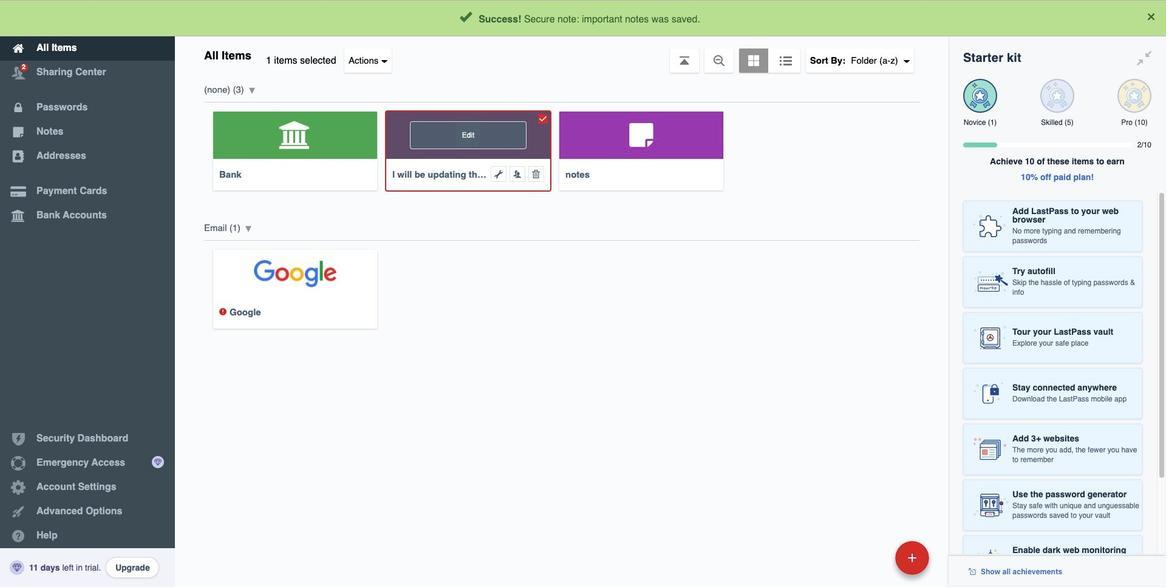 Task type: locate. For each thing, give the bounding box(es) containing it.
alert
[[0, 0, 1166, 36]]

new item element
[[812, 541, 933, 576]]

vault options navigation
[[175, 36, 949, 73]]

main navigation navigation
[[0, 0, 175, 588]]



Task type: describe. For each thing, give the bounding box(es) containing it.
Search search field
[[293, 5, 924, 32]]

search my vault text field
[[293, 5, 924, 32]]

new item navigation
[[812, 538, 937, 588]]



Task type: vqa. For each thing, say whether or not it's contained in the screenshot.
"MAIN NAVIGATION" navigation
yes



